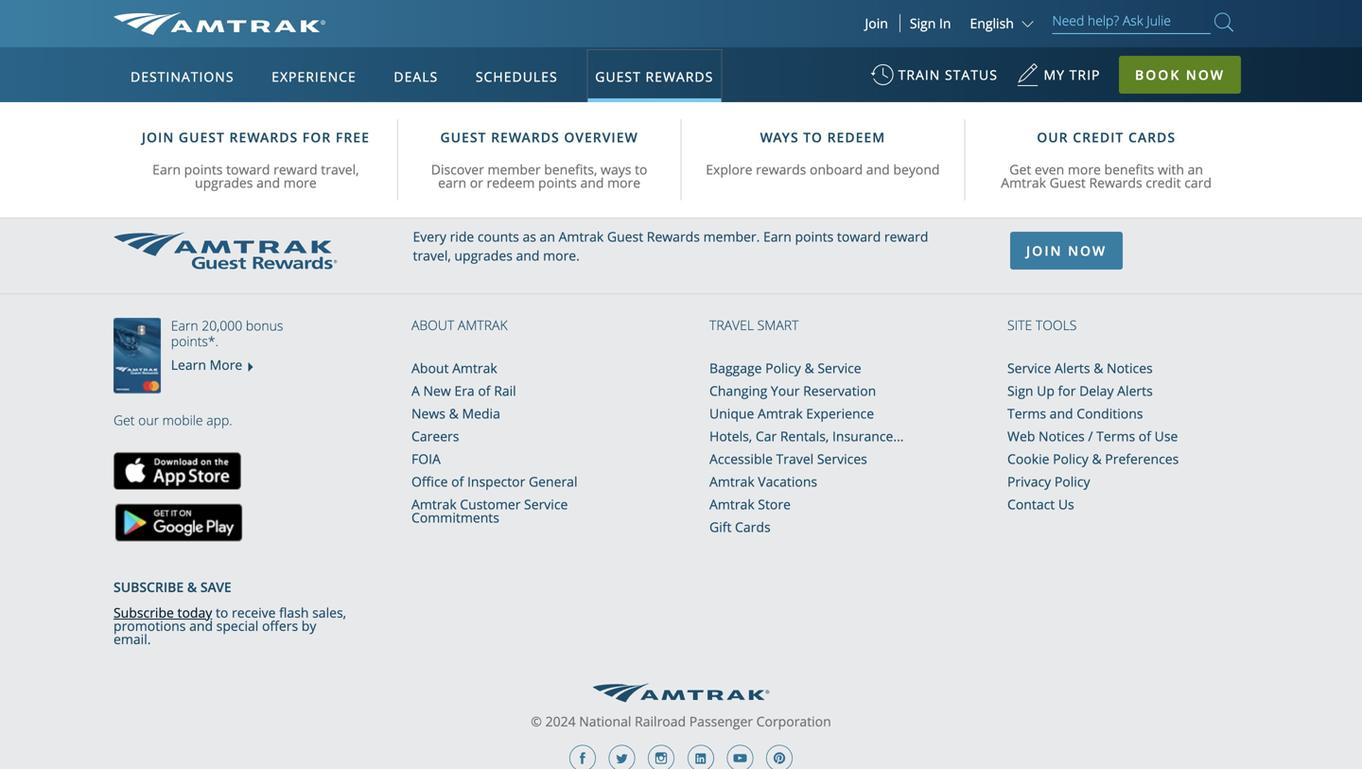 Task type: locate. For each thing, give the bounding box(es) containing it.
bonus
[[246, 317, 283, 335]]

car up vehicles
[[966, 66, 1001, 96]]

web notices / terms of use link
[[1007, 427, 1178, 445]]

book
[[1135, 66, 1181, 84]]

prices right the great
[[1093, 103, 1132, 121]]

1 vertical spatial notices
[[1039, 427, 1085, 445]]

amtrak guest rewards image
[[114, 232, 337, 269]]

about for about amtrak
[[411, 316, 454, 334]]

site tools
[[1007, 316, 1077, 334]]

1 vertical spatial about
[[411, 359, 449, 377]]

about up new
[[411, 359, 449, 377]]

policy up us
[[1055, 472, 1090, 490]]

service inside service alerts & notices sign up for delay alerts terms and conditions web notices / terms of use cookie policy & preferences privacy policy contact us
[[1007, 359, 1051, 377]]

amtrak guest rewards preferred mastercard image
[[114, 318, 170, 394]]

0 vertical spatial of
[[478, 382, 491, 399]]

service
[[818, 359, 861, 377], [1007, 359, 1051, 377], [524, 495, 568, 513]]

and left to
[[189, 617, 213, 635]]

amtrak down "your"
[[758, 404, 803, 422]]

banner
[[0, 0, 1362, 437]]

a inside rent a car find reliable vehicles at great prices
[[948, 66, 960, 96]]

alerts
[[1055, 359, 1090, 377], [1117, 382, 1153, 399]]

experience
[[272, 68, 356, 86], [806, 404, 874, 422]]

join left the sign in button
[[865, 14, 888, 32]]

a for book
[[384, 59, 396, 90]]

terms up web
[[1007, 404, 1046, 422]]

car inside rent a car find reliable vehicles at great prices
[[966, 66, 1001, 96]]

2 vertical spatial and
[[189, 617, 213, 635]]

sign inside service alerts & notices sign up for delay alerts terms and conditions web notices / terms of use cookie policy & preferences privacy policy contact us
[[1007, 382, 1033, 399]]

amtrak on facebook image
[[569, 745, 596, 769]]

amtrak down accessible
[[709, 472, 755, 490]]

0 horizontal spatial earn
[[171, 317, 198, 335]]

prices
[[367, 96, 407, 114], [1093, 103, 1132, 121]]

1 vertical spatial guest
[[607, 228, 643, 246]]

by
[[302, 617, 316, 635]]

footer
[[0, 207, 1362, 769], [114, 541, 355, 648]]

experience up great
[[272, 68, 356, 86]]

amtrak image up © 2024 national railroad passenger corporation
[[593, 683, 769, 702]]

1 horizontal spatial alerts
[[1117, 382, 1153, 399]]

1 vertical spatial experience
[[806, 404, 874, 422]]

& down web notices / terms of use link
[[1092, 450, 1102, 468]]

alerts up "conditions"
[[1117, 382, 1153, 399]]

news & media link
[[411, 404, 500, 422]]

cookie
[[1007, 450, 1050, 468]]

footer containing every ride counts as an amtrak guest rewards member. earn points toward reward travel, upgrades and more.
[[0, 207, 1362, 769]]

& down a new era of rail link
[[449, 404, 459, 422]]

cars image
[[777, 47, 871, 141]]

0 horizontal spatial experience
[[272, 68, 356, 86]]

travel up vacations at the right of the page
[[776, 450, 814, 468]]

points*.
[[171, 332, 218, 350]]

© 2024 national railroad passenger corporation
[[531, 712, 831, 730]]

great
[[1054, 103, 1089, 121]]

preferences
[[1105, 450, 1179, 468]]

travel up the baggage
[[709, 316, 754, 334]]

0 vertical spatial policy
[[765, 359, 801, 377]]

0 vertical spatial terms
[[1007, 404, 1046, 422]]

1 vertical spatial sign
[[1007, 382, 1033, 399]]

a
[[411, 382, 420, 399]]

policy
[[765, 359, 801, 377], [1053, 450, 1089, 468], [1055, 472, 1090, 490]]

1 horizontal spatial a
[[948, 66, 960, 96]]

use
[[1155, 427, 1178, 445]]

changing
[[709, 382, 767, 399]]

0 horizontal spatial notices
[[1039, 427, 1085, 445]]

us
[[1058, 495, 1074, 513]]

inspector
[[467, 472, 525, 490]]

0 vertical spatial sign
[[910, 14, 936, 32]]

2 horizontal spatial of
[[1139, 427, 1151, 445]]

1 vertical spatial and
[[1050, 404, 1073, 422]]

1 vertical spatial terms
[[1096, 427, 1135, 445]]

and down the for
[[1050, 404, 1073, 422]]

of right era
[[478, 382, 491, 399]]

service up up
[[1007, 359, 1051, 377]]

amtrak image
[[114, 12, 326, 35], [593, 683, 769, 702]]

2 vertical spatial of
[[451, 472, 464, 490]]

sign left in
[[910, 14, 936, 32]]

experience down reservation
[[806, 404, 874, 422]]

0 horizontal spatial a
[[384, 59, 396, 90]]

1 horizontal spatial terms
[[1096, 427, 1135, 445]]

book
[[326, 59, 378, 90]]

earn left 20,000
[[171, 317, 198, 335]]

schedules link
[[468, 47, 565, 102]]

2 about from the top
[[411, 359, 449, 377]]

0 horizontal spatial travel
[[709, 316, 754, 334]]

of
[[478, 382, 491, 399], [1139, 427, 1151, 445], [451, 472, 464, 490]]

0 horizontal spatial prices
[[367, 96, 407, 114]]

as
[[523, 228, 536, 246]]

a inside book a hotel great prices with trusted hotel brands
[[384, 59, 396, 90]]

1 horizontal spatial experience
[[806, 404, 874, 422]]

join now link
[[1010, 232, 1123, 270]]

1 vertical spatial earn
[[171, 317, 198, 335]]

1 vertical spatial car
[[756, 427, 777, 445]]

ride
[[450, 228, 474, 246]]

a new era of rail link
[[411, 382, 516, 399]]

policy down '/' on the right of the page
[[1053, 450, 1089, 468]]

rewards
[[646, 68, 714, 86], [647, 228, 700, 246]]

commitments
[[411, 508, 499, 526]]

media
[[462, 404, 500, 422]]

experience inside popup button
[[272, 68, 356, 86]]

0 vertical spatial experience
[[272, 68, 356, 86]]

service inside about amtrak a new era of rail news & media careers foia office of inspector general amtrak customer service commitments
[[524, 495, 568, 513]]

0 horizontal spatial car
[[756, 427, 777, 445]]

notices down the terms and conditions link
[[1039, 427, 1085, 445]]

delay
[[1079, 382, 1114, 399]]

amtrak up more. on the left of page
[[559, 228, 604, 246]]

1 vertical spatial policy
[[1053, 450, 1089, 468]]

rentals,
[[780, 427, 829, 445]]

0 horizontal spatial terms
[[1007, 404, 1046, 422]]

travel smart
[[709, 316, 799, 334]]

foia
[[411, 450, 441, 468]]

learn more link
[[171, 356, 242, 374]]

1 vertical spatial travel
[[776, 450, 814, 468]]

1 about from the top
[[411, 316, 454, 334]]

0 horizontal spatial and
[[189, 617, 213, 635]]

service inside baggage policy & service changing your reservation unique amtrak experience hotels, car rentals, insurance... accessible travel services amtrak vacations amtrak store gift cards
[[818, 359, 861, 377]]

subscribe today
[[114, 603, 212, 621]]

destinations
[[131, 68, 234, 86]]

1 horizontal spatial notices
[[1107, 359, 1153, 377]]

amtrak up about amtrak link
[[458, 316, 508, 334]]

policy inside baggage policy & service changing your reservation unique amtrak experience hotels, car rentals, insurance... accessible travel services amtrak vacations amtrak store gift cards
[[765, 359, 801, 377]]

conditions
[[1077, 404, 1143, 422]]

car inside baggage policy & service changing your reservation unique amtrak experience hotels, car rentals, insurance... accessible travel services amtrak vacations amtrak store gift cards
[[756, 427, 777, 445]]

0 vertical spatial and
[[516, 247, 540, 265]]

1 horizontal spatial service
[[818, 359, 861, 377]]

2 horizontal spatial service
[[1007, 359, 1051, 377]]

sign
[[910, 14, 936, 32], [1007, 382, 1033, 399]]

about inside about amtrak a new era of rail news & media careers foia office of inspector general amtrak customer service commitments
[[411, 359, 449, 377]]

about
[[411, 316, 454, 334], [411, 359, 449, 377]]

0 vertical spatial alerts
[[1055, 359, 1090, 377]]

services
[[817, 450, 867, 468]]

1 horizontal spatial and
[[516, 247, 540, 265]]

& inside about amtrak a new era of rail news & media careers foia office of inspector general amtrak customer service commitments
[[449, 404, 459, 422]]

1 vertical spatial join
[[1026, 242, 1063, 260]]

more
[[210, 356, 242, 374]]

amtrak
[[559, 228, 604, 246], [458, 316, 508, 334], [452, 359, 497, 377], [758, 404, 803, 422], [709, 472, 755, 490], [411, 495, 457, 513], [709, 495, 755, 513]]

footer containing subscribe & save
[[114, 541, 355, 648]]

earn left points
[[763, 228, 792, 246]]

subscribe
[[114, 578, 184, 596]]

of left use
[[1139, 427, 1151, 445]]

about up about amtrak link
[[411, 316, 454, 334]]

&
[[804, 359, 814, 377], [1094, 359, 1103, 377], [449, 404, 459, 422], [1092, 450, 1102, 468], [187, 578, 197, 596]]

2 horizontal spatial and
[[1050, 404, 1073, 422]]

new
[[423, 382, 451, 399]]

1 horizontal spatial prices
[[1093, 103, 1132, 121]]

privacy
[[1007, 472, 1051, 490]]

1 horizontal spatial car
[[966, 66, 1001, 96]]

office
[[411, 472, 448, 490]]

get
[[114, 411, 135, 429]]

service alerts & notices link
[[1007, 359, 1153, 377]]

rewards inside every ride counts as an amtrak guest rewards member. earn points toward reward travel, upgrades and more.
[[647, 228, 700, 246]]

& up changing your reservation link
[[804, 359, 814, 377]]

2024
[[545, 712, 576, 730]]

1 horizontal spatial travel
[[776, 450, 814, 468]]

0 horizontal spatial service
[[524, 495, 568, 513]]

points
[[795, 228, 834, 246]]

service down general
[[524, 495, 568, 513]]

subscribe
[[114, 603, 174, 621]]

unique amtrak experience link
[[709, 404, 874, 422]]

0 vertical spatial rewards
[[646, 68, 714, 86]]

regions map image
[[184, 158, 638, 423]]

rewards inside popup button
[[646, 68, 714, 86]]

a up reliable
[[948, 66, 960, 96]]

alerts up the for
[[1055, 359, 1090, 377]]

20,000
[[202, 317, 242, 335]]

train status
[[898, 66, 998, 84]]

a right book
[[384, 59, 396, 90]]

sign left up
[[1007, 382, 1033, 399]]

1 horizontal spatial of
[[478, 382, 491, 399]]

travel,
[[413, 247, 451, 265]]

sign in
[[910, 14, 951, 32]]

prices left with
[[367, 96, 407, 114]]

0 vertical spatial join
[[865, 14, 888, 32]]

service up reservation
[[818, 359, 861, 377]]

now
[[1186, 66, 1225, 84]]

amtrak up gift cards link
[[709, 495, 755, 513]]

amtrak up era
[[452, 359, 497, 377]]

1 horizontal spatial earn
[[763, 228, 792, 246]]

0 vertical spatial car
[[966, 66, 1001, 96]]

0 horizontal spatial alerts
[[1055, 359, 1090, 377]]

0 vertical spatial amtrak image
[[114, 12, 326, 35]]

1 horizontal spatial amtrak image
[[593, 683, 769, 702]]

train status link
[[871, 57, 998, 103]]

amtrak customer service commitments link
[[411, 495, 568, 526]]

and inside to receive flash sales, promotions and special offers by email.
[[189, 617, 213, 635]]

now
[[1068, 242, 1107, 260]]

1 horizontal spatial join
[[1026, 242, 1063, 260]]

1 horizontal spatial sign
[[1007, 382, 1033, 399]]

guest
[[595, 68, 641, 86], [607, 228, 643, 246]]

baggage policy & service link
[[709, 359, 861, 377]]

a
[[384, 59, 396, 90], [948, 66, 960, 96]]

0 vertical spatial earn
[[763, 228, 792, 246]]

car up accessible travel services "link"
[[756, 427, 777, 445]]

terms down "conditions"
[[1096, 427, 1135, 445]]

1 vertical spatial rewards
[[647, 228, 700, 246]]

and down as
[[516, 247, 540, 265]]

your
[[771, 382, 800, 399]]

service alerts & notices sign up for delay alerts terms and conditions web notices / terms of use cookie policy & preferences privacy policy contact us
[[1007, 359, 1179, 513]]

0 horizontal spatial join
[[865, 14, 888, 32]]

application
[[184, 158, 638, 423]]

0 vertical spatial guest
[[595, 68, 641, 86]]

0 horizontal spatial of
[[451, 472, 464, 490]]

amtrak image up the destinations 'popup button'
[[114, 12, 326, 35]]

for
[[1058, 382, 1076, 399]]

and inside every ride counts as an amtrak guest rewards member. earn points toward reward travel, upgrades and more.
[[516, 247, 540, 265]]

notices up delay in the right of the page
[[1107, 359, 1153, 377]]

1 vertical spatial of
[[1139, 427, 1151, 445]]

amtrak on instagram image
[[648, 745, 675, 769]]

travel
[[709, 316, 754, 334], [776, 450, 814, 468]]

0 vertical spatial about
[[411, 316, 454, 334]]

gift
[[709, 518, 732, 536]]

sales,
[[312, 603, 346, 621]]

policy up "your"
[[765, 359, 801, 377]]

join left now
[[1026, 242, 1063, 260]]

& up delay in the right of the page
[[1094, 359, 1103, 377]]

join now
[[1026, 242, 1107, 260]]

of right office
[[451, 472, 464, 490]]

baggage policy & service changing your reservation unique amtrak experience hotels, car rentals, insurance... accessible travel services amtrak vacations amtrak store gift cards
[[709, 359, 904, 536]]

Please enter your search item search field
[[1052, 9, 1211, 34]]



Task type: describe. For each thing, give the bounding box(es) containing it.
special
[[216, 617, 259, 635]]

amtrak on youtube image
[[727, 745, 753, 769]]

prices inside rent a car find reliable vehicles at great prices
[[1093, 103, 1132, 121]]

accessible
[[709, 450, 773, 468]]

my trip button
[[1016, 57, 1101, 103]]

banner containing join
[[0, 0, 1362, 437]]

every ride counts as an amtrak guest rewards member. earn points toward reward travel, upgrades and more.
[[413, 228, 928, 265]]

our
[[138, 411, 159, 429]]

upgrades
[[454, 247, 513, 265]]

to receive flash sales, promotions and special offers by email.
[[114, 603, 346, 648]]

book now
[[1135, 66, 1225, 84]]

counts
[[478, 228, 519, 246]]

earn inside every ride counts as an amtrak guest rewards member. earn points toward reward travel, upgrades and more.
[[763, 228, 792, 246]]

& inside baggage policy & service changing your reservation unique amtrak experience hotels, car rentals, insurance... accessible travel services amtrak vacations amtrak store gift cards
[[804, 359, 814, 377]]

2 vertical spatial policy
[[1055, 472, 1090, 490]]

sign up for delay alerts link
[[1007, 382, 1153, 399]]

amtrak on twitter image
[[609, 745, 635, 769]]

amtrak vacations link
[[709, 472, 817, 490]]

experience inside baggage policy & service changing your reservation unique amtrak experience hotels, car rentals, insurance... accessible travel services amtrak vacations amtrak store gift cards
[[806, 404, 874, 422]]

sign in button
[[910, 14, 951, 32]]

trip
[[1070, 66, 1101, 84]]

smart
[[757, 316, 799, 334]]

privacy policy link
[[1007, 472, 1090, 490]]

1 vertical spatial alerts
[[1117, 382, 1153, 399]]

& left save
[[187, 578, 197, 596]]

0 vertical spatial notices
[[1107, 359, 1153, 377]]

site
[[1007, 316, 1032, 334]]

at
[[1037, 103, 1051, 121]]

about for about amtrak a new era of rail news & media careers foia office of inspector general amtrak customer service commitments
[[411, 359, 449, 377]]

tools
[[1036, 316, 1077, 334]]

my
[[1044, 66, 1065, 84]]

about amtrak link
[[411, 359, 497, 377]]

a for rent
[[948, 66, 960, 96]]

passenger
[[689, 712, 753, 730]]

accessible travel services link
[[709, 450, 867, 468]]

email.
[[114, 630, 151, 648]]

guest inside popup button
[[595, 68, 641, 86]]

national
[[579, 712, 631, 730]]

0 vertical spatial travel
[[709, 316, 754, 334]]

train
[[898, 66, 941, 84]]

english
[[970, 14, 1014, 32]]

prices inside book a hotel great prices with trusted hotel brands
[[367, 96, 407, 114]]

0 horizontal spatial amtrak image
[[114, 12, 326, 35]]

experience button
[[264, 50, 364, 103]]

travel inside baggage policy & service changing your reservation unique amtrak experience hotels, car rentals, insurance... accessible travel services amtrak vacations amtrak store gift cards
[[776, 450, 814, 468]]

baggage
[[709, 359, 762, 377]]

destinations button
[[123, 50, 242, 103]]

unique
[[709, 404, 754, 422]]

hotels image
[[208, 47, 303, 141]]

in
[[939, 14, 951, 32]]

my trip
[[1044, 66, 1101, 84]]

schedules
[[476, 68, 558, 86]]

join for join
[[865, 14, 888, 32]]

book now button
[[1119, 56, 1241, 94]]

amtrak down office
[[411, 495, 457, 513]]

get our mobile app.
[[114, 411, 232, 429]]

corporation
[[756, 712, 831, 730]]

reservation
[[803, 382, 876, 399]]

railroad
[[635, 712, 686, 730]]

amtrak on linkedin image
[[688, 745, 714, 769]]

rent a car find reliable vehicles at great prices
[[895, 66, 1132, 121]]

brands
[[326, 110, 372, 128]]

hotel
[[496, 96, 530, 114]]

amtrak inside every ride counts as an amtrak guest rewards member. earn points toward reward travel, upgrades and more.
[[559, 228, 604, 246]]

more.
[[543, 247, 580, 265]]

amtrak store link
[[709, 495, 791, 513]]

0 horizontal spatial sign
[[910, 14, 936, 32]]

today
[[177, 603, 212, 621]]

1 vertical spatial amtrak image
[[593, 683, 769, 702]]

about amtrak a new era of rail news & media careers foia office of inspector general amtrak customer service commitments
[[411, 359, 578, 526]]

of inside service alerts & notices sign up for delay alerts terms and conditions web notices / terms of use cookie policy & preferences privacy policy contact us
[[1139, 427, 1151, 445]]

guest rewards button
[[588, 50, 721, 103]]

hotels,
[[709, 427, 752, 445]]

office of inspector general link
[[411, 472, 578, 490]]

about amtrak
[[411, 316, 508, 334]]

general
[[529, 472, 578, 490]]

toward
[[837, 228, 881, 246]]

deals button
[[386, 50, 446, 103]]

app.
[[206, 411, 232, 429]]

book a hotel great prices with trusted hotel brands
[[326, 59, 530, 128]]

changing your reservation link
[[709, 382, 876, 399]]

receive
[[232, 603, 276, 621]]

mobile
[[162, 411, 203, 429]]

find
[[895, 103, 923, 121]]

every
[[413, 228, 446, 246]]

earn inside earn 20,000 bonus points*. learn more
[[171, 317, 198, 335]]

deals
[[394, 68, 438, 86]]

foia link
[[411, 450, 441, 468]]

gift cards link
[[709, 518, 771, 536]]

guest inside every ride counts as an amtrak guest rewards member. earn points toward reward travel, upgrades and more.
[[607, 228, 643, 246]]

careers link
[[411, 427, 459, 445]]

earn 20,000 bonus points*. learn more
[[171, 317, 283, 374]]

join button
[[854, 14, 900, 32]]

and inside service alerts & notices sign up for delay alerts terms and conditions web notices / terms of use cookie policy & preferences privacy policy contact us
[[1050, 404, 1073, 422]]

with
[[410, 96, 440, 114]]

pinterest image
[[766, 745, 793, 769]]

subscribe today link
[[114, 603, 212, 621]]

join for join now
[[1026, 242, 1063, 260]]

search icon image
[[1215, 9, 1234, 35]]

hotels, car rentals, insurance... link
[[709, 427, 904, 445]]

to
[[216, 603, 228, 621]]

insurance...
[[832, 427, 904, 445]]

cookie policy & preferences link
[[1007, 450, 1179, 468]]

save
[[200, 578, 232, 596]]



Task type: vqa. For each thing, say whether or not it's contained in the screenshot.
VA
no



